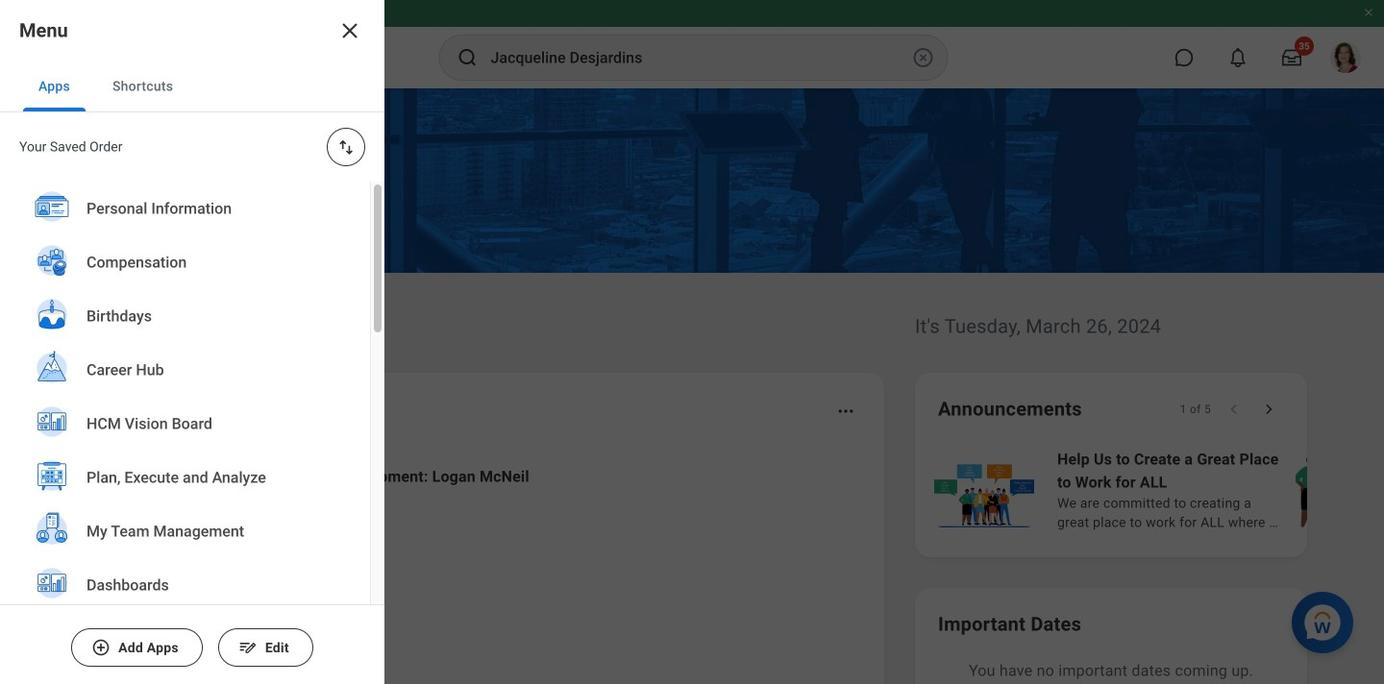 Task type: locate. For each thing, give the bounding box(es) containing it.
main content
[[0, 88, 1385, 685]]

profile logan mcneil element
[[1320, 37, 1373, 79]]

plus circle image
[[92, 639, 111, 658]]

book open image
[[128, 659, 157, 685]]

status
[[1181, 402, 1212, 417]]

chevron left small image
[[1225, 400, 1245, 419]]

tab list
[[0, 62, 385, 113]]

global navigation dialog
[[0, 0, 385, 685]]

list
[[0, 182, 370, 685], [931, 446, 1385, 535], [100, 450, 862, 685]]

sort image
[[337, 138, 356, 157]]

chevron right small image
[[1260, 400, 1279, 419]]

x circle image
[[912, 46, 935, 69]]

banner
[[0, 0, 1385, 88]]

close environment banner image
[[1364, 7, 1375, 18]]



Task type: vqa. For each thing, say whether or not it's contained in the screenshot.
BOOK OPEN icon
yes



Task type: describe. For each thing, give the bounding box(es) containing it.
x image
[[339, 19, 362, 42]]

list inside global navigation dialog
[[0, 182, 370, 685]]

notifications large image
[[1229, 48, 1248, 67]]

inbox large image
[[1283, 48, 1302, 67]]

inbox image
[[128, 580, 157, 609]]

text edit image
[[238, 639, 258, 658]]

search image
[[456, 46, 479, 69]]



